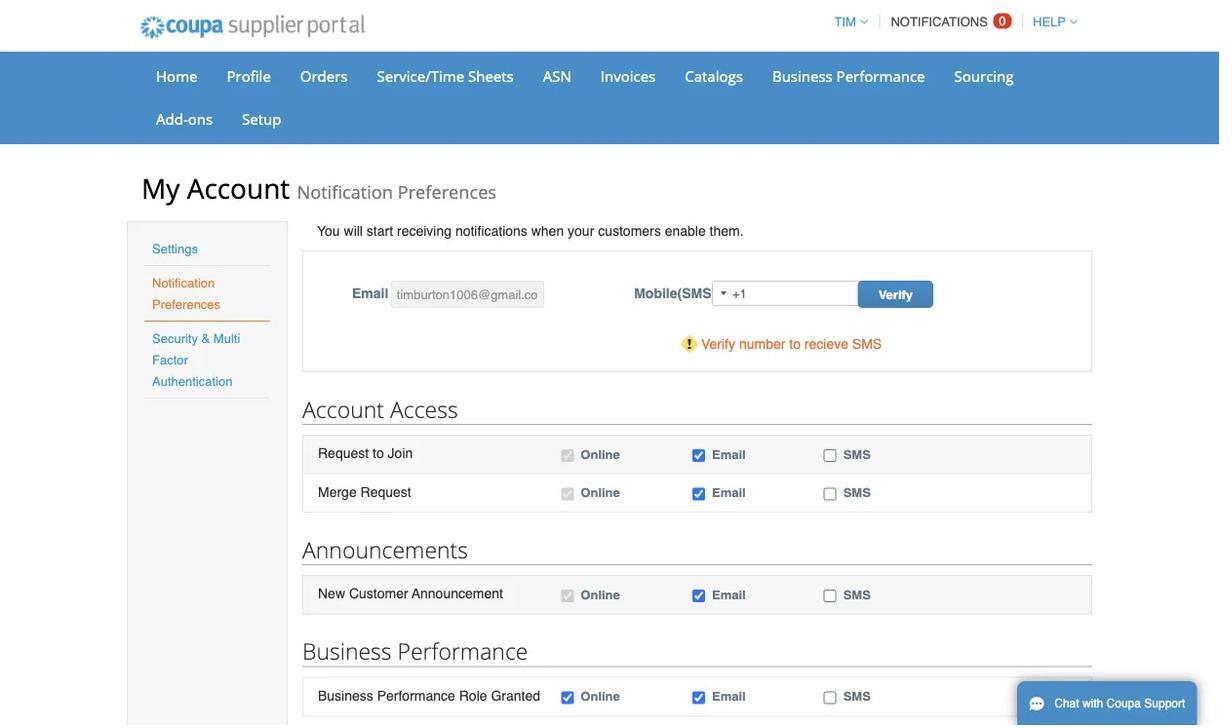 Task type: locate. For each thing, give the bounding box(es) containing it.
1 horizontal spatial account
[[302, 394, 384, 424]]

&
[[202, 331, 210, 346]]

enable
[[665, 223, 706, 239]]

4 online from the top
[[581, 690, 620, 705]]

1 vertical spatial notification
[[152, 276, 215, 290]]

business performance up business performance role granted
[[302, 637, 528, 667]]

notification preferences link
[[152, 276, 221, 312]]

to left join at left
[[373, 446, 384, 461]]

email for join
[[712, 447, 746, 462]]

navigation containing notifications 0
[[826, 3, 1078, 41]]

performance
[[837, 66, 925, 86], [398, 637, 528, 667], [377, 689, 455, 704]]

0 vertical spatial notification
[[297, 180, 393, 204]]

navigation
[[826, 3, 1078, 41]]

request
[[318, 446, 369, 461], [361, 484, 411, 500]]

1 horizontal spatial preferences
[[398, 180, 497, 204]]

request down join at left
[[361, 484, 411, 500]]

request up merge
[[318, 446, 369, 461]]

0 vertical spatial verify
[[879, 288, 913, 302]]

0 vertical spatial business
[[773, 66, 833, 86]]

None text field
[[391, 281, 544, 308]]

notification preferences
[[152, 276, 221, 312]]

orders
[[300, 66, 348, 86]]

None checkbox
[[693, 450, 705, 462], [693, 488, 705, 501], [693, 590, 705, 603], [561, 692, 574, 705], [693, 450, 705, 462], [693, 488, 705, 501], [693, 590, 705, 603], [561, 692, 574, 705]]

preferences up security at left top
[[152, 297, 221, 312]]

0 vertical spatial to
[[790, 337, 801, 352]]

with
[[1083, 698, 1104, 711]]

you will start receiving notifications when your customers enable them.
[[317, 223, 744, 239]]

security & multi factor authentication link
[[152, 331, 240, 389]]

email for role
[[712, 690, 746, 705]]

1 vertical spatial business performance
[[302, 637, 528, 667]]

notification up will
[[297, 180, 393, 204]]

business
[[773, 66, 833, 86], [302, 637, 392, 667], [318, 689, 373, 704]]

ons
[[188, 109, 213, 129]]

preferences
[[398, 180, 497, 204], [152, 297, 221, 312]]

notification
[[297, 180, 393, 204], [152, 276, 215, 290]]

business performance down tim link
[[773, 66, 925, 86]]

1 vertical spatial account
[[302, 394, 384, 424]]

0 vertical spatial business performance
[[773, 66, 925, 86]]

1 vertical spatial performance
[[398, 637, 528, 667]]

verify inside button
[[879, 288, 913, 302]]

mobile(sms)
[[634, 286, 716, 301]]

to
[[790, 337, 801, 352], [373, 446, 384, 461]]

verify
[[879, 288, 913, 302], [701, 337, 736, 352]]

help link
[[1024, 15, 1078, 29]]

online for role
[[581, 690, 620, 705]]

0 horizontal spatial business performance
[[302, 637, 528, 667]]

1 online from the top
[[581, 447, 620, 462]]

online for announcement
[[581, 588, 620, 603]]

sms
[[853, 337, 882, 352], [844, 447, 871, 462], [844, 486, 871, 501], [844, 588, 871, 603], [844, 690, 871, 705]]

performance left the role
[[377, 689, 455, 704]]

account down 'setup' link
[[187, 170, 290, 207]]

business performance role granted
[[318, 689, 541, 704]]

1 horizontal spatial verify
[[879, 288, 913, 302]]

3 online from the top
[[581, 588, 620, 603]]

1 vertical spatial verify
[[701, 337, 736, 352]]

to left recieve on the top right
[[790, 337, 801, 352]]

0 horizontal spatial notification
[[152, 276, 215, 290]]

account up request to join
[[302, 394, 384, 424]]

multi
[[214, 331, 240, 346]]

my
[[141, 170, 180, 207]]

profile link
[[214, 61, 284, 91]]

2 online from the top
[[581, 486, 620, 501]]

business performance
[[773, 66, 925, 86], [302, 637, 528, 667]]

chat with coupa support
[[1055, 698, 1186, 711]]

account
[[187, 170, 290, 207], [302, 394, 384, 424]]

setup link
[[229, 104, 294, 134]]

1 vertical spatial business
[[302, 637, 392, 667]]

online
[[581, 447, 620, 462], [581, 486, 620, 501], [581, 588, 620, 603], [581, 690, 620, 705]]

settings link
[[152, 241, 198, 256]]

granted
[[491, 689, 541, 704]]

performance down tim link
[[837, 66, 925, 86]]

0 horizontal spatial verify
[[701, 337, 736, 352]]

notifications
[[456, 223, 528, 239]]

0 horizontal spatial account
[[187, 170, 290, 207]]

0 vertical spatial account
[[187, 170, 290, 207]]

receiving
[[397, 223, 452, 239]]

None checkbox
[[561, 450, 574, 462], [824, 450, 837, 462], [561, 488, 574, 501], [824, 488, 837, 501], [561, 590, 574, 603], [824, 590, 837, 603], [693, 692, 705, 705], [824, 692, 837, 705], [561, 450, 574, 462], [824, 450, 837, 462], [561, 488, 574, 501], [824, 488, 837, 501], [561, 590, 574, 603], [824, 590, 837, 603], [693, 692, 705, 705], [824, 692, 837, 705]]

service/time sheets link
[[364, 61, 527, 91]]

0 vertical spatial preferences
[[398, 180, 497, 204]]

1 horizontal spatial business performance
[[773, 66, 925, 86]]

merge request
[[318, 484, 411, 500]]

preferences inside my account notification preferences
[[398, 180, 497, 204]]

recieve
[[805, 337, 849, 352]]

0 horizontal spatial to
[[373, 446, 384, 461]]

home
[[156, 66, 198, 86]]

when
[[531, 223, 564, 239]]

+1 201-555-0123 text field
[[712, 281, 881, 306]]

asn
[[543, 66, 572, 86]]

1 vertical spatial preferences
[[152, 297, 221, 312]]

merge
[[318, 484, 357, 500]]

add-ons link
[[143, 104, 225, 134]]

home link
[[143, 61, 210, 91]]

setup
[[242, 109, 281, 129]]

email for announcement
[[712, 588, 746, 603]]

chat
[[1055, 698, 1080, 711]]

profile
[[227, 66, 271, 86]]

preferences up receiving
[[398, 180, 497, 204]]

invoices link
[[588, 61, 669, 91]]

account access
[[302, 394, 458, 424]]

request to join
[[318, 446, 413, 461]]

email
[[352, 286, 389, 301], [712, 447, 746, 462], [712, 486, 746, 501], [712, 588, 746, 603], [712, 690, 746, 705]]

1 horizontal spatial notification
[[297, 180, 393, 204]]

sourcing link
[[942, 61, 1027, 91]]

notification down the settings
[[152, 276, 215, 290]]

1 vertical spatial to
[[373, 446, 384, 461]]

catalogs
[[685, 66, 743, 86]]

service/time sheets
[[377, 66, 514, 86]]

service/time
[[377, 66, 465, 86]]

verify for verify
[[879, 288, 913, 302]]

2 vertical spatial performance
[[377, 689, 455, 704]]

catalogs link
[[672, 61, 756, 91]]

performance up the role
[[398, 637, 528, 667]]

my account notification preferences
[[141, 170, 497, 207]]



Task type: describe. For each thing, give the bounding box(es) containing it.
asn link
[[530, 61, 584, 91]]

new
[[318, 587, 345, 602]]

support
[[1145, 698, 1186, 711]]

add-ons
[[156, 109, 213, 129]]

business performance link
[[760, 61, 938, 91]]

start
[[367, 223, 393, 239]]

authentication
[[152, 374, 233, 389]]

access
[[390, 394, 458, 424]]

sourcing
[[955, 66, 1014, 86]]

verify for verify number to recieve sms
[[701, 337, 736, 352]]

factor
[[152, 353, 188, 367]]

sms for join
[[844, 447, 871, 462]]

join
[[388, 446, 413, 461]]

orders link
[[288, 61, 361, 91]]

verify number to recieve sms
[[701, 337, 882, 352]]

notifications
[[891, 15, 988, 29]]

2 vertical spatial business
[[318, 689, 373, 704]]

will
[[344, 223, 363, 239]]

coupa supplier portal image
[[127, 3, 378, 52]]

coupa
[[1107, 698, 1141, 711]]

notification inside my account notification preferences
[[297, 180, 393, 204]]

0
[[999, 14, 1006, 28]]

you
[[317, 223, 340, 239]]

0 horizontal spatial preferences
[[152, 297, 221, 312]]

customers
[[598, 223, 661, 239]]

0 vertical spatial performance
[[837, 66, 925, 86]]

verify button
[[858, 281, 934, 308]]

number
[[739, 337, 786, 352]]

notifications 0
[[891, 14, 1006, 29]]

1 horizontal spatial to
[[790, 337, 801, 352]]

role
[[459, 689, 487, 704]]

sms for announcement
[[844, 588, 871, 603]]

0 vertical spatial request
[[318, 446, 369, 461]]

new customer announcement
[[318, 587, 503, 602]]

notification inside notification preferences
[[152, 276, 215, 290]]

help
[[1033, 15, 1066, 29]]

online for join
[[581, 447, 620, 462]]

sheets
[[468, 66, 514, 86]]

chat with coupa support button
[[1018, 682, 1197, 727]]

tim
[[835, 15, 856, 29]]

security
[[152, 331, 198, 346]]

Telephone country code field
[[713, 282, 733, 305]]

invoices
[[601, 66, 656, 86]]

them.
[[710, 223, 744, 239]]

customer
[[349, 587, 408, 602]]

add-
[[156, 109, 188, 129]]

telephone country code image
[[721, 292, 727, 296]]

announcement
[[412, 587, 503, 602]]

sms for role
[[844, 690, 871, 705]]

announcements
[[302, 535, 468, 565]]

settings
[[152, 241, 198, 256]]

1 vertical spatial request
[[361, 484, 411, 500]]

security & multi factor authentication
[[152, 331, 240, 389]]

tim link
[[826, 15, 868, 29]]

your
[[568, 223, 594, 239]]



Task type: vqa. For each thing, say whether or not it's contained in the screenshot.
"us" inside Tell us what you think button
no



